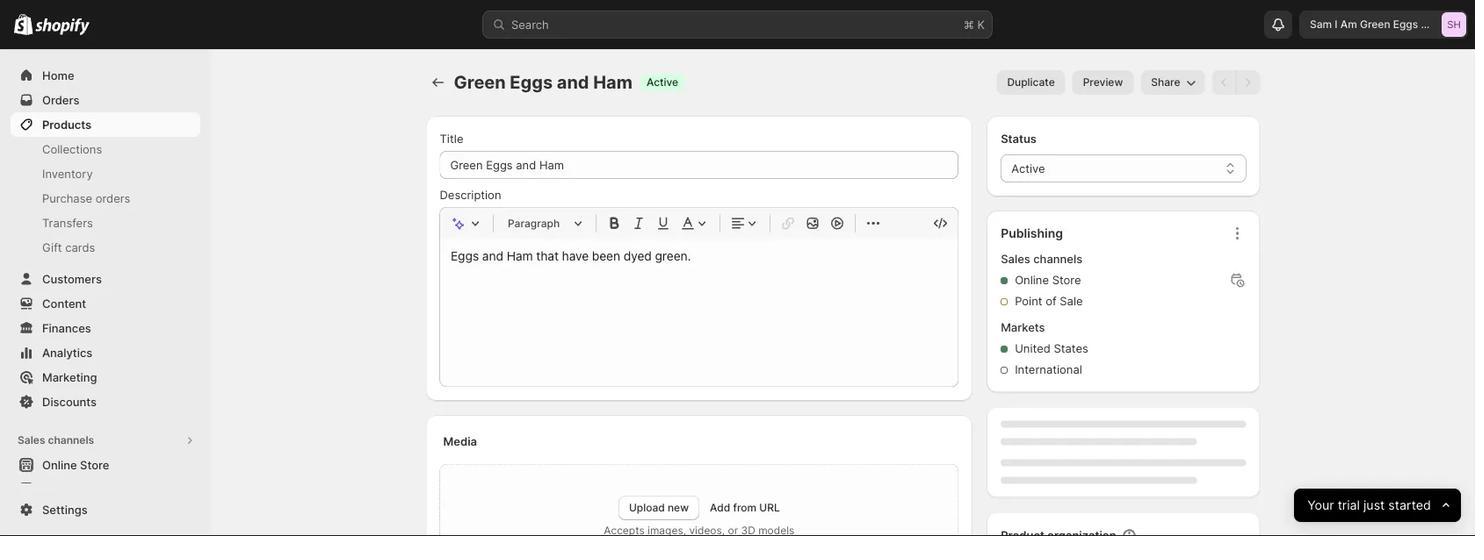 Task type: describe. For each thing, give the bounding box(es) containing it.
status
[[1001, 132, 1037, 145]]

sam
[[1310, 18, 1332, 31]]

green eggs and ham
[[454, 72, 633, 93]]

home
[[42, 69, 74, 82]]

1 horizontal spatial and
[[1421, 18, 1440, 31]]

settings link
[[11, 498, 200, 523]]

your trial just started
[[1308, 499, 1431, 514]]

orders
[[96, 192, 130, 205]]

gift cards link
[[11, 236, 200, 260]]

collections link
[[11, 137, 200, 162]]

your trial just started button
[[1294, 489, 1461, 523]]

1 vertical spatial green
[[454, 72, 506, 93]]

discounts link
[[11, 390, 200, 415]]

sam i am green eggs and ham
[[1310, 18, 1466, 31]]

from
[[733, 502, 757, 515]]

products
[[42, 118, 91, 131]]

orders link
[[11, 88, 200, 112]]

0 vertical spatial online store
[[1015, 274, 1081, 287]]

sale inside button
[[87, 483, 111, 497]]

0 vertical spatial ham
[[1443, 18, 1466, 31]]

i
[[1335, 18, 1338, 31]]

duplicate button
[[997, 70, 1066, 95]]

apps button
[[11, 517, 200, 537]]

⌘
[[964, 18, 974, 31]]

of inside button
[[73, 483, 84, 497]]

discounts
[[42, 395, 97, 409]]

transfers
[[42, 216, 93, 230]]

cards
[[65, 241, 95, 254]]

collections
[[42, 142, 102, 156]]

publishing
[[1001, 226, 1063, 241]]

Title text field
[[440, 151, 959, 179]]

0 vertical spatial sales channels
[[1001, 253, 1083, 266]]

online inside button
[[42, 459, 77, 472]]

your
[[1308, 499, 1334, 514]]

paragraph button
[[501, 213, 589, 234]]

add from url
[[710, 502, 780, 515]]

0 vertical spatial point
[[1015, 295, 1043, 308]]

title
[[440, 132, 464, 145]]

united states
[[1015, 342, 1089, 356]]

store inside button
[[80, 459, 109, 472]]

1 horizontal spatial shopify image
[[35, 18, 90, 36]]

marketing link
[[11, 366, 200, 390]]

purchase orders
[[42, 192, 130, 205]]

add from url button
[[710, 502, 780, 515]]

states
[[1054, 342, 1089, 356]]

markets
[[1001, 321, 1045, 335]]

0 vertical spatial of
[[1046, 295, 1057, 308]]

sales inside "button"
[[18, 435, 45, 447]]

point of sale button
[[0, 478, 211, 503]]

started
[[1389, 499, 1431, 514]]

orders
[[42, 93, 79, 107]]

transfers link
[[11, 211, 200, 236]]

k
[[978, 18, 985, 31]]

gift
[[42, 241, 62, 254]]

active for green eggs and ham
[[647, 76, 679, 89]]

upload
[[629, 502, 665, 515]]

0 vertical spatial sales
[[1001, 253, 1031, 266]]

home link
[[11, 63, 200, 88]]

preview
[[1083, 76, 1123, 89]]

international
[[1015, 363, 1082, 377]]

marketing
[[42, 371, 97, 384]]



Task type: locate. For each thing, give the bounding box(es) containing it.
0 horizontal spatial sale
[[87, 483, 111, 497]]

media
[[443, 435, 477, 449]]

1 horizontal spatial store
[[1052, 274, 1081, 287]]

am
[[1341, 18, 1357, 31]]

purchase orders link
[[11, 186, 200, 211]]

online store down publishing
[[1015, 274, 1081, 287]]

customers
[[42, 272, 102, 286]]

inventory
[[42, 167, 93, 181]]

channels down publishing
[[1034, 253, 1083, 266]]

1 vertical spatial sales
[[18, 435, 45, 447]]

description
[[440, 188, 501, 202]]

new
[[668, 502, 689, 515]]

content
[[42, 297, 86, 311]]

0 vertical spatial and
[[1421, 18, 1440, 31]]

share
[[1151, 76, 1181, 89]]

store down publishing
[[1052, 274, 1081, 287]]

search
[[511, 18, 549, 31]]

point up markets
[[1015, 295, 1043, 308]]

point of sale up settings
[[42, 483, 111, 497]]

and
[[1421, 18, 1440, 31], [557, 72, 589, 93]]

sale
[[1060, 295, 1083, 308], [87, 483, 111, 497]]

sales channels button
[[11, 429, 200, 453]]

1 horizontal spatial sales
[[1001, 253, 1031, 266]]

customers link
[[11, 267, 200, 292]]

0 horizontal spatial eggs
[[510, 72, 553, 93]]

point up settings
[[42, 483, 70, 497]]

share button
[[1141, 70, 1205, 95]]

1 horizontal spatial channels
[[1034, 253, 1083, 266]]

inventory link
[[11, 162, 200, 186]]

sales down publishing
[[1001, 253, 1031, 266]]

0 vertical spatial point of sale
[[1015, 295, 1083, 308]]

next image
[[1239, 74, 1257, 91]]

online store
[[1015, 274, 1081, 287], [42, 459, 109, 472]]

shopify image
[[14, 14, 33, 35], [35, 18, 90, 36]]

duplicate
[[1007, 76, 1055, 89]]

1 horizontal spatial active
[[1012, 162, 1045, 175]]

0 horizontal spatial online store
[[42, 459, 109, 472]]

upload new button
[[619, 496, 700, 521]]

0 vertical spatial sale
[[1060, 295, 1083, 308]]

sales down discounts
[[18, 435, 45, 447]]

0 horizontal spatial ham
[[593, 72, 633, 93]]

0 horizontal spatial online
[[42, 459, 77, 472]]

1 horizontal spatial online
[[1015, 274, 1049, 287]]

1 vertical spatial active
[[1012, 162, 1045, 175]]

sale up settings link
[[87, 483, 111, 497]]

point of sale up markets
[[1015, 295, 1083, 308]]

finances link
[[11, 316, 200, 341]]

1 vertical spatial store
[[80, 459, 109, 472]]

analytics link
[[11, 341, 200, 366]]

1 vertical spatial ham
[[593, 72, 633, 93]]

1 vertical spatial eggs
[[510, 72, 553, 93]]

1 horizontal spatial green
[[1360, 18, 1391, 31]]

1 horizontal spatial eggs
[[1393, 18, 1419, 31]]

paragraph
[[508, 217, 560, 230]]

of
[[1046, 295, 1057, 308], [73, 483, 84, 497]]

store down 'sales channels' "button"
[[80, 459, 109, 472]]

0 horizontal spatial and
[[557, 72, 589, 93]]

0 horizontal spatial channels
[[48, 435, 94, 447]]

sales channels down discounts
[[18, 435, 94, 447]]

ham
[[1443, 18, 1466, 31], [593, 72, 633, 93]]

0 vertical spatial channels
[[1034, 253, 1083, 266]]

united
[[1015, 342, 1051, 356]]

green right am
[[1360, 18, 1391, 31]]

0 vertical spatial active
[[647, 76, 679, 89]]

active for status
[[1012, 162, 1045, 175]]

gift cards
[[42, 241, 95, 254]]

green
[[1360, 18, 1391, 31], [454, 72, 506, 93]]

0 horizontal spatial active
[[647, 76, 679, 89]]

online up settings
[[42, 459, 77, 472]]

sales channels inside "button"
[[18, 435, 94, 447]]

store
[[1052, 274, 1081, 287], [80, 459, 109, 472]]

eggs
[[1393, 18, 1419, 31], [510, 72, 553, 93]]

1 vertical spatial channels
[[48, 435, 94, 447]]

point of sale link
[[11, 478, 200, 503]]

1 vertical spatial online
[[42, 459, 77, 472]]

1 vertical spatial of
[[73, 483, 84, 497]]

0 vertical spatial online
[[1015, 274, 1049, 287]]

1 vertical spatial sales channels
[[18, 435, 94, 447]]

0 horizontal spatial point
[[42, 483, 70, 497]]

channels inside 'sales channels' "button"
[[48, 435, 94, 447]]

1 vertical spatial point of sale
[[42, 483, 111, 497]]

url
[[760, 502, 780, 515]]

1 vertical spatial online store
[[42, 459, 109, 472]]

online store inside online store link
[[42, 459, 109, 472]]

0 vertical spatial store
[[1052, 274, 1081, 287]]

sales channels down publishing
[[1001, 253, 1083, 266]]

apps
[[18, 522, 44, 535]]

of up the united states at the right of page
[[1046, 295, 1057, 308]]

add
[[710, 502, 731, 515]]

sale up states
[[1060, 295, 1083, 308]]

online
[[1015, 274, 1049, 287], [42, 459, 77, 472]]

content link
[[11, 292, 200, 316]]

0 horizontal spatial store
[[80, 459, 109, 472]]

0 horizontal spatial green
[[454, 72, 506, 93]]

sales channels
[[1001, 253, 1083, 266], [18, 435, 94, 447]]

0 horizontal spatial of
[[73, 483, 84, 497]]

active
[[647, 76, 679, 89], [1012, 162, 1045, 175]]

channels down discounts
[[48, 435, 94, 447]]

0 vertical spatial eggs
[[1393, 18, 1419, 31]]

1 vertical spatial sale
[[87, 483, 111, 497]]

1 horizontal spatial online store
[[1015, 274, 1081, 287]]

point
[[1015, 295, 1043, 308], [42, 483, 70, 497]]

online store down 'sales channels' "button"
[[42, 459, 109, 472]]

green up title on the left top of page
[[454, 72, 506, 93]]

upload new
[[629, 502, 689, 515]]

point of sale
[[1015, 295, 1083, 308], [42, 483, 111, 497]]

1 horizontal spatial sales channels
[[1001, 253, 1083, 266]]

1 horizontal spatial of
[[1046, 295, 1057, 308]]

purchase
[[42, 192, 92, 205]]

point of sale inside point of sale link
[[42, 483, 111, 497]]

just
[[1364, 499, 1385, 514]]

online store link
[[11, 453, 200, 478]]

trial
[[1338, 499, 1360, 514]]

point inside button
[[42, 483, 70, 497]]

preview button
[[1073, 70, 1134, 95]]

online down publishing
[[1015, 274, 1049, 287]]

previous image
[[1216, 74, 1233, 91]]

finances
[[42, 322, 91, 335]]

0 horizontal spatial sales channels
[[18, 435, 94, 447]]

1 vertical spatial point
[[42, 483, 70, 497]]

analytics
[[42, 346, 93, 360]]

sales
[[1001, 253, 1031, 266], [18, 435, 45, 447]]

products link
[[11, 112, 200, 137]]

1 horizontal spatial point of sale
[[1015, 295, 1083, 308]]

1 horizontal spatial sale
[[1060, 295, 1083, 308]]

eggs down search
[[510, 72, 553, 93]]

1 horizontal spatial ham
[[1443, 18, 1466, 31]]

channels
[[1034, 253, 1083, 266], [48, 435, 94, 447]]

0 vertical spatial green
[[1360, 18, 1391, 31]]

of up settings
[[73, 483, 84, 497]]

settings
[[42, 504, 88, 517]]

online store button
[[0, 453, 211, 478]]

0 horizontal spatial point of sale
[[42, 483, 111, 497]]

1 horizontal spatial point
[[1015, 295, 1043, 308]]

⌘ k
[[964, 18, 985, 31]]

eggs left sam i am green eggs and ham image
[[1393, 18, 1419, 31]]

0 horizontal spatial shopify image
[[14, 14, 33, 35]]

sam i am green eggs and ham image
[[1442, 12, 1467, 37]]

1 vertical spatial and
[[557, 72, 589, 93]]

0 horizontal spatial sales
[[18, 435, 45, 447]]



Task type: vqa. For each thing, say whether or not it's contained in the screenshot.
saved
no



